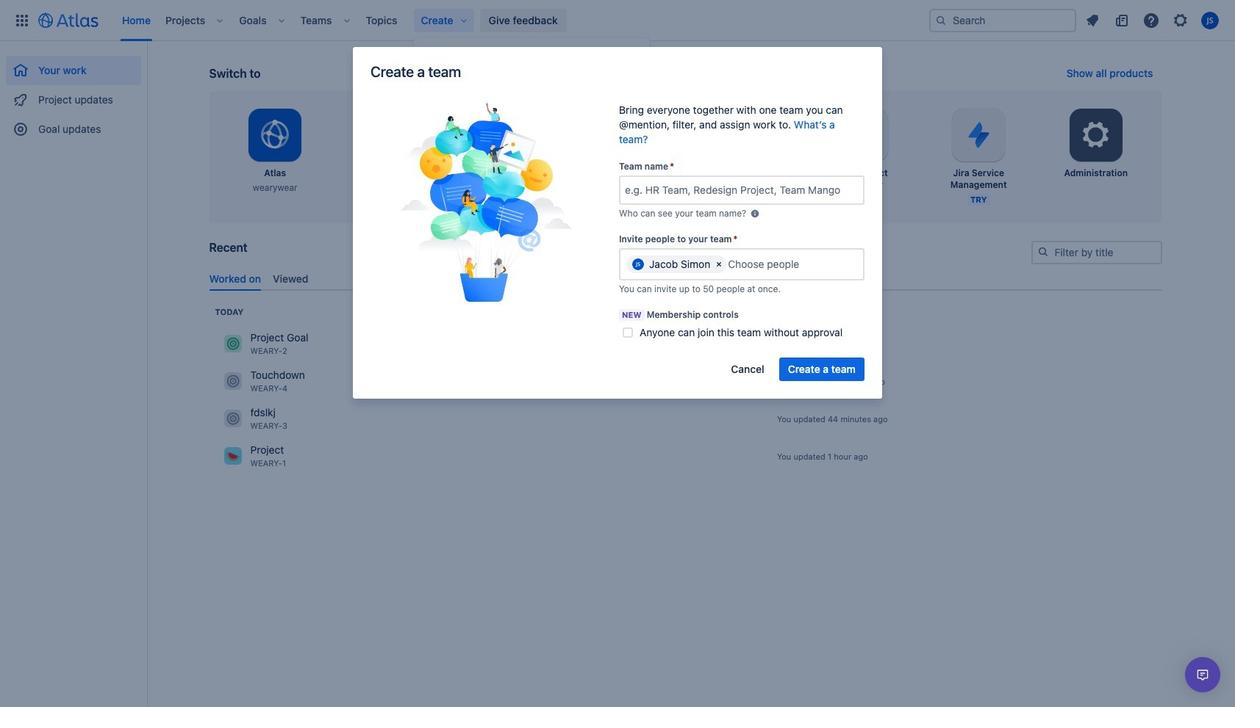 Task type: describe. For each thing, give the bounding box(es) containing it.
open intercom messenger image
[[1194, 667, 1212, 684]]

0 horizontal spatial group
[[6, 41, 141, 149]]

1 townsquare image from the top
[[224, 335, 241, 353]]

1 horizontal spatial group
[[414, 38, 649, 247]]

search image
[[1037, 246, 1049, 258]]

search image
[[935, 14, 947, 26]]

townsquare image
[[224, 373, 241, 391]]

create a team image
[[399, 103, 573, 302]]

:running_shirt_with_sash: image
[[432, 159, 449, 176]]

create a team element
[[383, 103, 589, 306]]

settings image
[[1078, 118, 1114, 153]]

3 townsquare image from the top
[[224, 448, 241, 466]]



Task type: vqa. For each thing, say whether or not it's contained in the screenshot.
open image
no



Task type: locate. For each thing, give the bounding box(es) containing it.
tab list
[[203, 267, 1168, 291]]

Filter by title field
[[1033, 243, 1160, 263]]

2 vertical spatial townsquare image
[[224, 448, 241, 466]]

help image
[[1142, 11, 1160, 29]]

:running_shirt_with_sash: image
[[432, 159, 449, 176]]

:dart: image
[[432, 109, 449, 126], [432, 109, 449, 126]]

e.g. HR Team, Redesign Project, Team Mango field
[[620, 177, 863, 204]]

heading
[[215, 306, 244, 318]]

1 vertical spatial townsquare image
[[224, 410, 241, 428]]

2 townsquare image from the top
[[224, 410, 241, 428]]

banner
[[0, 0, 1235, 41]]

0 vertical spatial townsquare image
[[224, 335, 241, 353]]

clear image
[[713, 259, 725, 271]]

:watermelon: image
[[432, 59, 449, 76]]

Search field
[[929, 8, 1076, 32]]

Choose people text field
[[728, 257, 818, 272]]

townsquare image
[[224, 335, 241, 353], [224, 410, 241, 428], [224, 448, 241, 466]]

top element
[[9, 0, 929, 41]]

your team name is visible to anyone in your organisation. it may be visible on work shared outside your organisation. image
[[749, 208, 761, 220]]

:watermelon: image
[[432, 59, 449, 76]]

:clap: image
[[432, 209, 449, 226], [432, 209, 449, 226]]

group
[[414, 38, 649, 247], [6, 41, 141, 149]]



